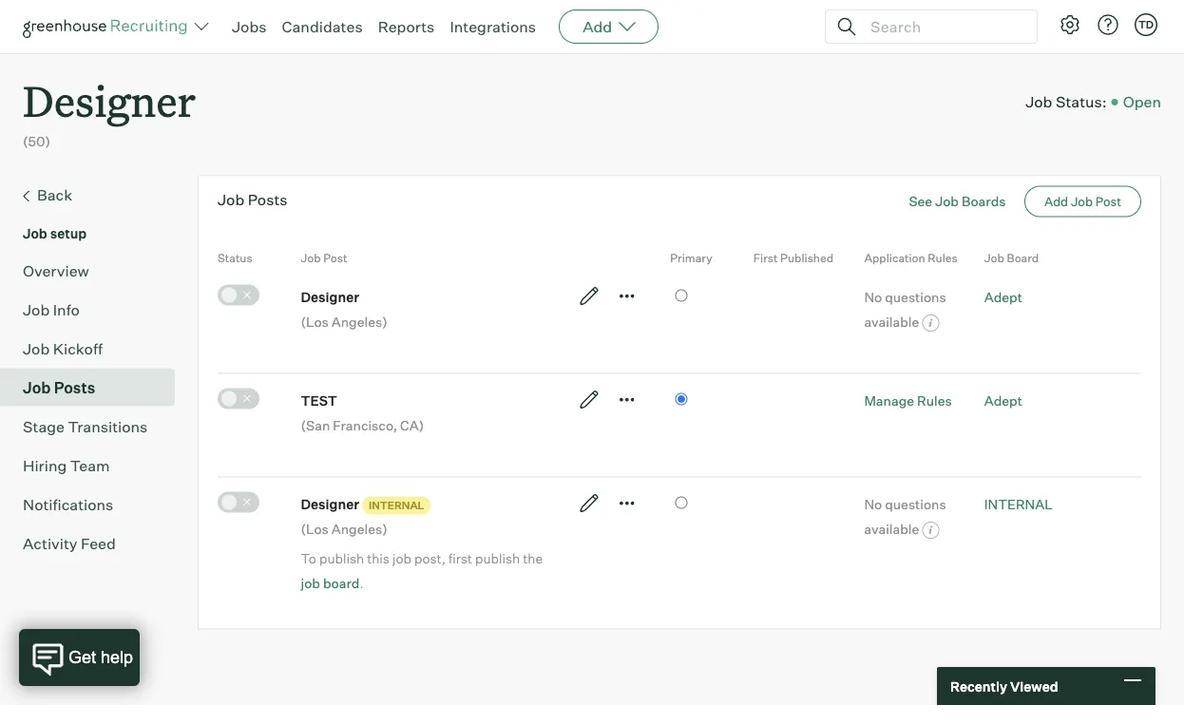 Task type: vqa. For each thing, say whether or not it's contained in the screenshot.
Teddy
no



Task type: locate. For each thing, give the bounding box(es) containing it.
1 vertical spatial rules
[[918, 392, 952, 409]]

2 no from the top
[[865, 496, 882, 513]]

questions for internal
[[885, 496, 947, 513]]

1 adept link from the top
[[985, 289, 1023, 305]]

2 adept from the top
[[985, 392, 1023, 409]]

(los down "job post"
[[301, 313, 329, 330]]

configure image
[[1059, 13, 1082, 36]]

adept link for designer (los angeles)
[[985, 289, 1023, 305]]

adept
[[985, 289, 1023, 305], [985, 392, 1023, 409]]

1 vertical spatial no questions available
[[865, 496, 947, 537]]

posts
[[248, 190, 288, 209], [54, 378, 95, 397]]

adept link for test (san francisco, ca)
[[985, 392, 1023, 409]]

angeles) down "job post"
[[332, 313, 388, 330]]

2 available from the top
[[865, 521, 920, 537]]

job posts up the status
[[218, 190, 288, 209]]

1 horizontal spatial posts
[[248, 190, 288, 209]]

0 vertical spatial no questions available
[[865, 289, 947, 330]]

transitions
[[68, 417, 148, 436]]

hiring team link
[[23, 454, 167, 477]]

designer internal (los angeles)
[[301, 496, 425, 537]]

rules
[[928, 251, 958, 265], [918, 392, 952, 409]]

primary
[[671, 251, 713, 265]]

0 horizontal spatial publish
[[319, 550, 364, 567]]

0 vertical spatial posts
[[248, 190, 288, 209]]

internal link
[[985, 496, 1053, 513]]

overview
[[23, 261, 89, 280]]

0 horizontal spatial job
[[301, 575, 320, 592]]

designer link
[[23, 53, 196, 132]]

application
[[865, 251, 926, 265]]

0 vertical spatial questions
[[885, 289, 947, 305]]

post,
[[415, 550, 446, 567]]

post
[[1096, 194, 1122, 209], [323, 251, 347, 265]]

job
[[1026, 92, 1053, 111], [218, 190, 245, 209], [936, 193, 959, 210], [1071, 194, 1093, 209], [23, 225, 47, 242], [301, 251, 321, 265], [985, 251, 1005, 265], [23, 300, 50, 319], [23, 339, 50, 358], [23, 378, 51, 397]]

status
[[218, 251, 253, 265]]

add
[[583, 17, 612, 36], [1045, 194, 1069, 209]]

(san
[[301, 417, 330, 434]]

0 vertical spatial job
[[393, 550, 412, 567]]

1 available from the top
[[865, 313, 920, 330]]

(los up to
[[301, 521, 329, 537]]

designer inside designer (los angeles)
[[301, 289, 359, 305]]

test
[[301, 392, 337, 409]]

(50)
[[23, 133, 50, 150]]

2 vertical spatial designer
[[301, 496, 359, 513]]

1 vertical spatial posts
[[54, 378, 95, 397]]

add for add
[[583, 17, 612, 36]]

1 vertical spatial available
[[865, 521, 920, 537]]

1 vertical spatial adept
[[985, 392, 1023, 409]]

1 vertical spatial questions
[[885, 496, 947, 513]]

(los inside designer internal (los angeles)
[[301, 521, 329, 537]]

0 vertical spatial rules
[[928, 251, 958, 265]]

notifications
[[23, 495, 113, 514]]

rules right manage
[[918, 392, 952, 409]]

2 publish from the left
[[475, 550, 520, 567]]

None checkbox
[[218, 492, 260, 513]]

publish left the 'the'
[[475, 550, 520, 567]]

no questions available for internal
[[865, 496, 947, 537]]

1 horizontal spatial publish
[[475, 550, 520, 567]]

first
[[449, 550, 472, 567]]

adept link
[[985, 289, 1023, 305], [985, 392, 1023, 409]]

job
[[393, 550, 412, 567], [301, 575, 320, 592]]

0 vertical spatial job posts
[[218, 190, 288, 209]]

posts up the status
[[248, 190, 288, 209]]

2 no questions available from the top
[[865, 496, 947, 537]]

activity feed link
[[23, 532, 167, 555]]

test (san francisco, ca)
[[301, 392, 424, 434]]

1 horizontal spatial add
[[1045, 194, 1069, 209]]

reports
[[378, 17, 435, 36]]

open
[[1123, 92, 1162, 111]]

designer down greenhouse recruiting "image"
[[23, 72, 196, 128]]

questions
[[885, 289, 947, 305], [885, 496, 947, 513]]

add job post
[[1045, 194, 1122, 209]]

adept for test (san francisco, ca)
[[985, 392, 1023, 409]]

(los inside designer (los angeles)
[[301, 313, 329, 330]]

no
[[865, 289, 882, 305], [865, 496, 882, 513]]

0 vertical spatial no
[[865, 289, 882, 305]]

0 vertical spatial adept
[[985, 289, 1023, 305]]

first
[[754, 251, 778, 265]]

job board link
[[301, 575, 360, 592]]

stage transitions link
[[23, 415, 167, 438]]

1 vertical spatial add
[[1045, 194, 1069, 209]]

team
[[70, 456, 110, 475]]

ca)
[[400, 417, 424, 434]]

job inside "link"
[[23, 300, 50, 319]]

internal
[[985, 496, 1053, 513]]

2 adept link from the top
[[985, 392, 1023, 409]]

job posts inside job posts link
[[23, 378, 95, 397]]

job info
[[23, 300, 80, 319]]

publish
[[319, 550, 364, 567], [475, 550, 520, 567]]

job kickoff link
[[23, 337, 167, 360]]

1 questions from the top
[[885, 289, 947, 305]]

0 vertical spatial adept link
[[985, 289, 1023, 305]]

1 angeles) from the top
[[332, 313, 388, 330]]

job posts down job kickoff
[[23, 378, 95, 397]]

1 vertical spatial post
[[323, 251, 347, 265]]

add inside popup button
[[583, 17, 612, 36]]

None radio
[[675, 290, 688, 302], [675, 497, 688, 509], [675, 290, 688, 302], [675, 497, 688, 509]]

0 horizontal spatial posts
[[54, 378, 95, 397]]

0 vertical spatial angeles)
[[332, 313, 388, 330]]

the
[[523, 550, 543, 567]]

designer
[[23, 72, 196, 128], [301, 289, 359, 305], [301, 496, 359, 513]]

no questions available
[[865, 289, 947, 330], [865, 496, 947, 537]]

rules right the application
[[928, 251, 958, 265]]

kickoff
[[53, 339, 103, 358]]

reports link
[[378, 17, 435, 36]]

1 no questions available from the top
[[865, 289, 947, 330]]

1 vertical spatial (los
[[301, 521, 329, 537]]

1 adept from the top
[[985, 289, 1023, 305]]

manage rules
[[865, 392, 952, 409]]

1 horizontal spatial post
[[1096, 194, 1122, 209]]

None radio
[[675, 393, 688, 406]]

None checkbox
[[218, 285, 260, 306], [218, 389, 260, 409], [218, 285, 260, 306], [218, 389, 260, 409]]

1 vertical spatial job
[[301, 575, 320, 592]]

2 angeles) from the top
[[332, 521, 388, 537]]

posts down kickoff
[[54, 378, 95, 397]]

0 horizontal spatial add
[[583, 17, 612, 36]]

1 publish from the left
[[319, 550, 364, 567]]

activity
[[23, 534, 78, 553]]

0 vertical spatial add
[[583, 17, 612, 36]]

2 questions from the top
[[885, 496, 947, 513]]

boards
[[962, 193, 1006, 210]]

1 horizontal spatial job
[[393, 550, 412, 567]]

1 vertical spatial designer
[[301, 289, 359, 305]]

publish up board
[[319, 550, 364, 567]]

available for internal
[[865, 521, 920, 537]]

questions for adept
[[885, 289, 947, 305]]

feed
[[81, 534, 116, 553]]

francisco,
[[333, 417, 397, 434]]

designer for designer (los angeles)
[[301, 289, 359, 305]]

job down to
[[301, 575, 320, 592]]

1 no from the top
[[865, 289, 882, 305]]

0 horizontal spatial post
[[323, 251, 347, 265]]

designer up to
[[301, 496, 359, 513]]

1 vertical spatial no
[[865, 496, 882, 513]]

0 horizontal spatial job posts
[[23, 378, 95, 397]]

0 vertical spatial (los
[[301, 313, 329, 330]]

0 vertical spatial available
[[865, 313, 920, 330]]

(los
[[301, 313, 329, 330], [301, 521, 329, 537]]

designer for designer (50)
[[23, 72, 196, 128]]

1 vertical spatial angeles)
[[332, 521, 388, 537]]

1 (los from the top
[[301, 313, 329, 330]]

job right this
[[393, 550, 412, 567]]

designer (50)
[[23, 72, 196, 150]]

jobs
[[232, 17, 267, 36]]

to publish this job post, first publish the job board .
[[301, 550, 543, 592]]

designer inside designer internal (los angeles)
[[301, 496, 359, 513]]

1 vertical spatial job posts
[[23, 378, 95, 397]]

integrations
[[450, 17, 536, 36]]

back link
[[23, 183, 167, 208]]

1 vertical spatial adept link
[[985, 392, 1023, 409]]

2 (los from the top
[[301, 521, 329, 537]]

this
[[367, 550, 390, 567]]

job posts
[[218, 190, 288, 209], [23, 378, 95, 397]]

designer down "job post"
[[301, 289, 359, 305]]

designer for designer internal (los angeles)
[[301, 496, 359, 513]]

job kickoff
[[23, 339, 103, 358]]

available
[[865, 313, 920, 330], [865, 521, 920, 537]]

angeles) up this
[[332, 521, 388, 537]]

0 vertical spatial designer
[[23, 72, 196, 128]]

internal
[[369, 499, 425, 512]]

integrations link
[[450, 17, 536, 36]]

hiring
[[23, 456, 67, 475]]

status:
[[1056, 92, 1107, 111]]

angeles)
[[332, 313, 388, 330], [332, 521, 388, 537]]



Task type: describe. For each thing, give the bounding box(es) containing it.
board
[[1007, 251, 1039, 265]]

td button
[[1131, 10, 1162, 40]]

job board
[[985, 251, 1039, 265]]

no questions available for adept
[[865, 289, 947, 330]]

info
[[53, 300, 80, 319]]

manage rules link
[[865, 392, 952, 409]]

see
[[909, 193, 933, 210]]

available for adept
[[865, 313, 920, 330]]

viewed
[[1011, 678, 1059, 695]]

job posts link
[[23, 376, 167, 399]]

designer (los angeles)
[[301, 289, 388, 330]]

job info link
[[23, 298, 167, 321]]

to
[[301, 550, 316, 567]]

angeles) inside designer (los angeles)
[[332, 313, 388, 330]]

recently viewed
[[951, 678, 1059, 695]]

job post
[[301, 251, 347, 265]]

manage
[[865, 392, 915, 409]]

rules for application rules
[[928, 251, 958, 265]]

no for adept
[[865, 289, 882, 305]]

application rules
[[865, 251, 958, 265]]

recently
[[951, 678, 1008, 695]]

rules for manage rules
[[918, 392, 952, 409]]

candidates
[[282, 17, 363, 36]]

add button
[[559, 10, 659, 44]]

published
[[781, 251, 834, 265]]

add job post link
[[1025, 186, 1142, 217]]

overview link
[[23, 259, 167, 282]]

add for add job post
[[1045, 194, 1069, 209]]

greenhouse recruiting image
[[23, 15, 194, 38]]

angeles) inside designer internal (los angeles)
[[332, 521, 388, 537]]

notifications link
[[23, 493, 167, 516]]

job status:
[[1026, 92, 1107, 111]]

jobs link
[[232, 17, 267, 36]]

stage transitions
[[23, 417, 148, 436]]

job setup
[[23, 225, 87, 242]]

activity feed
[[23, 534, 116, 553]]

setup
[[50, 225, 87, 242]]

td
[[1139, 18, 1154, 31]]

td button
[[1135, 13, 1158, 36]]

see job boards link
[[909, 193, 1006, 210]]

see job boards
[[909, 193, 1006, 210]]

candidates link
[[282, 17, 363, 36]]

back
[[37, 185, 72, 204]]

adept for designer (los angeles)
[[985, 289, 1023, 305]]

1 horizontal spatial job posts
[[218, 190, 288, 209]]

Search text field
[[866, 13, 1020, 40]]

.
[[360, 575, 364, 592]]

stage
[[23, 417, 65, 436]]

hiring team
[[23, 456, 110, 475]]

no for internal
[[865, 496, 882, 513]]

board
[[323, 575, 360, 592]]

0 vertical spatial post
[[1096, 194, 1122, 209]]

first published
[[754, 251, 834, 265]]



